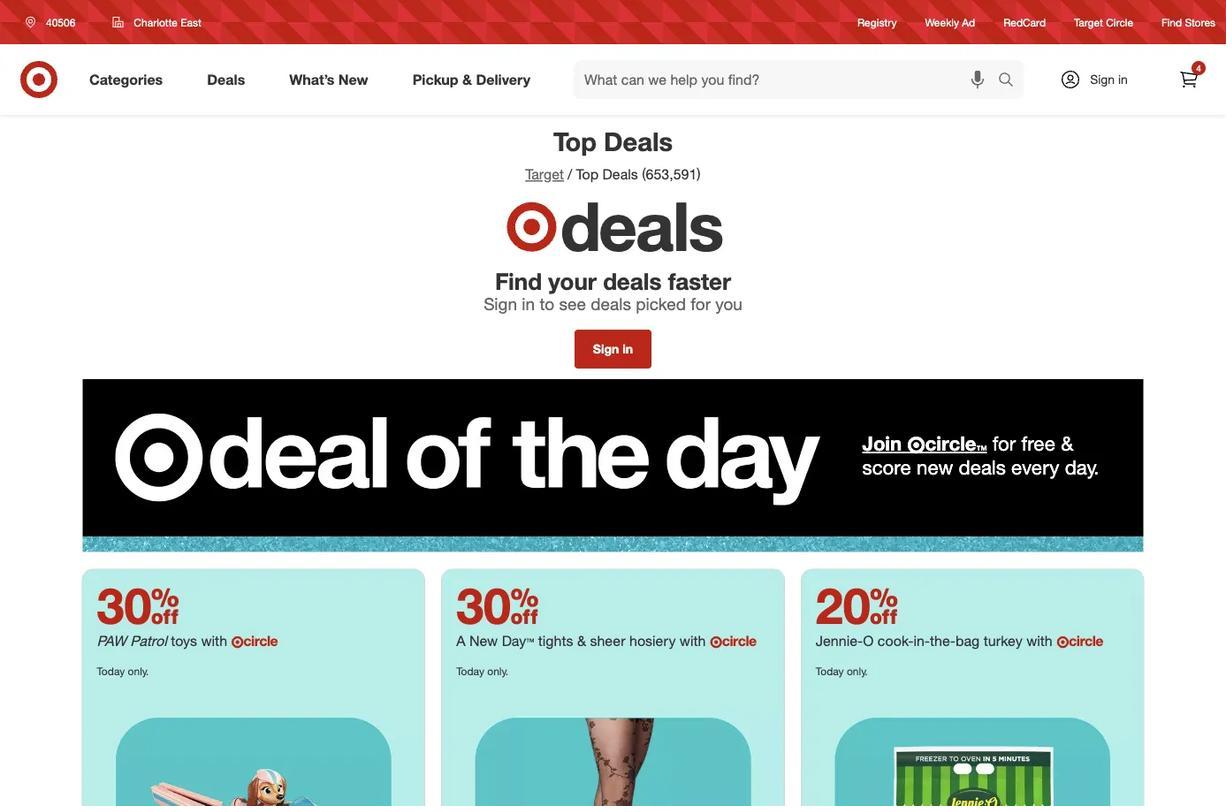 Task type: describe. For each thing, give the bounding box(es) containing it.
™
[[526, 632, 534, 650]]

today for a new day
[[456, 664, 484, 677]]

pickup & delivery
[[413, 71, 530, 88]]

1 horizontal spatial &
[[577, 632, 586, 650]]

weekly ad
[[925, 15, 975, 29]]

join ◎ circle tm
[[862, 431, 987, 455]]

day
[[502, 632, 526, 650]]

what's new
[[289, 71, 368, 88]]

registry link
[[858, 15, 897, 30]]

deals link
[[192, 60, 267, 99]]

charlotte east button
[[101, 6, 213, 38]]

for inside for free & score new deals every day.
[[992, 431, 1016, 455]]

20
[[816, 575, 898, 635]]

target deal of the day image for jennie-o cook-in-the-bag turkey with
[[802, 685, 1143, 806]]

1 with from the left
[[201, 632, 227, 650]]

in inside button
[[623, 341, 633, 357]]

sign inside button
[[593, 341, 619, 357]]

day.
[[1065, 455, 1099, 479]]

ad
[[962, 15, 975, 29]]

target image
[[504, 198, 560, 256]]

delivery
[[476, 71, 530, 88]]

new
[[917, 455, 953, 479]]

search
[[990, 73, 1033, 90]]

1 vertical spatial top
[[576, 166, 599, 183]]

2 horizontal spatial sign
[[1090, 72, 1115, 87]]

east
[[181, 15, 201, 29]]

for free & score new deals every day.
[[862, 431, 1099, 479]]

sign in inside button
[[593, 341, 633, 357]]

picked
[[636, 293, 686, 314]]

to
[[540, 293, 554, 314]]

a new day ™ tights & sheer hosiery with
[[456, 632, 710, 650]]

deals right "see"
[[591, 293, 631, 314]]

& inside pickup & delivery 'link'
[[462, 71, 472, 88]]

paw patrol toys with
[[97, 632, 231, 650]]

charlotte
[[134, 15, 178, 29]]

3 with from the left
[[1026, 632, 1053, 650]]

in-
[[913, 632, 930, 650]]

free
[[1021, 431, 1055, 455]]

1 vertical spatial deals
[[604, 126, 673, 157]]

2 with from the left
[[680, 632, 706, 650]]

new for what's
[[338, 71, 368, 88]]

sign inside find your deals faster sign in to see deals picked for you
[[484, 293, 517, 314]]

tm
[[976, 444, 987, 452]]

new for a
[[469, 632, 498, 650]]

today for paw patrol
[[97, 664, 125, 677]]

the-
[[930, 632, 956, 650]]

in inside find your deals faster sign in to see deals picked for you
[[522, 293, 535, 314]]

target deal of the day image for a new day
[[442, 685, 784, 806]]

search button
[[990, 60, 1033, 103]]

stores
[[1185, 15, 1215, 29]]

only. for paw patrol
[[128, 664, 149, 677]]

categories link
[[74, 60, 185, 99]]

see
[[559, 293, 586, 314]]

score
[[862, 455, 911, 479]]

tights
[[538, 632, 573, 650]]



Task type: vqa. For each thing, say whether or not it's contained in the screenshot.
middle Deals
yes



Task type: locate. For each thing, give the bounding box(es) containing it.
cook-
[[878, 632, 914, 650]]

0 horizontal spatial today only.
[[97, 664, 149, 677]]

2 vertical spatial &
[[577, 632, 586, 650]]

0 vertical spatial target
[[1074, 15, 1103, 29]]

&
[[462, 71, 472, 88], [1061, 431, 1073, 455], [577, 632, 586, 650]]

sign down "target circle" link
[[1090, 72, 1115, 87]]

target deal of the day image
[[83, 379, 1143, 552], [802, 685, 1143, 806], [83, 685, 424, 806], [442, 685, 784, 806]]

pickup & delivery link
[[397, 60, 553, 99]]

a
[[456, 632, 465, 650]]

jennie-
[[816, 632, 863, 650]]

in
[[1118, 72, 1128, 87], [522, 293, 535, 314], [623, 341, 633, 357]]

2 30 from the left
[[456, 575, 539, 635]]

today only. down a
[[456, 664, 508, 677]]

4 link
[[1169, 60, 1208, 99]]

circle
[[925, 431, 976, 455], [243, 632, 278, 650], [722, 632, 756, 650], [1069, 632, 1103, 650]]

3 today only. from the left
[[816, 664, 868, 677]]

0 horizontal spatial only.
[[128, 664, 149, 677]]

new right a
[[469, 632, 498, 650]]

circle
[[1106, 15, 1133, 29]]

top right /
[[576, 166, 599, 183]]

sign in down "target circle" link
[[1090, 72, 1128, 87]]

30 for paw patrol
[[97, 575, 179, 635]]

1 horizontal spatial today only.
[[456, 664, 508, 677]]

top up /
[[553, 126, 597, 157]]

deals right /
[[603, 166, 638, 183]]

2 today from the left
[[456, 664, 484, 677]]

2 vertical spatial deals
[[603, 166, 638, 183]]

only. down o
[[847, 664, 868, 677]]

today only.
[[97, 664, 149, 677], [456, 664, 508, 677], [816, 664, 868, 677]]

deals left what's
[[207, 71, 245, 88]]

target link
[[525, 166, 564, 183]]

what's new link
[[274, 60, 390, 99]]

in down the circle at right
[[1118, 72, 1128, 87]]

target circle link
[[1074, 15, 1133, 30]]

3 today from the left
[[816, 664, 844, 677]]

new right what's
[[338, 71, 368, 88]]

1 only. from the left
[[128, 664, 149, 677]]

find left stores
[[1162, 15, 1182, 29]]

paw
[[97, 632, 126, 650]]

find inside find your deals faster sign in to see deals picked for you
[[495, 267, 542, 295]]

0 horizontal spatial &
[[462, 71, 472, 88]]

find stores link
[[1162, 15, 1215, 30]]

today
[[97, 664, 125, 677], [456, 664, 484, 677], [816, 664, 844, 677]]

1 vertical spatial target
[[525, 166, 564, 183]]

you
[[715, 293, 742, 314]]

1 horizontal spatial target
[[1074, 15, 1103, 29]]

for left the you
[[691, 293, 711, 314]]

registry
[[858, 15, 897, 29]]

0 vertical spatial sign in
[[1090, 72, 1128, 87]]

sign in link
[[1045, 60, 1155, 99]]

/
[[568, 166, 572, 183]]

4
[[1196, 62, 1201, 73]]

weekly
[[925, 15, 959, 29]]

1 horizontal spatial 30
[[456, 575, 539, 635]]

with right toys
[[201, 632, 227, 650]]

2 vertical spatial sign
[[593, 341, 619, 357]]

in left to
[[522, 293, 535, 314]]

only. for a new day
[[487, 664, 508, 677]]

0 vertical spatial new
[[338, 71, 368, 88]]

with right turkey
[[1026, 632, 1053, 650]]

2 horizontal spatial only.
[[847, 664, 868, 677]]

0 horizontal spatial find
[[495, 267, 542, 295]]

0 horizontal spatial sign
[[484, 293, 517, 314]]

0 horizontal spatial in
[[522, 293, 535, 314]]

2 horizontal spatial today
[[816, 664, 844, 677]]

in down find your deals faster sign in to see deals picked for you
[[623, 341, 633, 357]]

0 horizontal spatial with
[[201, 632, 227, 650]]

only. down patrol
[[128, 664, 149, 677]]

charlotte east
[[134, 15, 201, 29]]

target circle
[[1074, 15, 1133, 29]]

hosiery
[[629, 632, 676, 650]]

o
[[863, 632, 874, 650]]

0 vertical spatial in
[[1118, 72, 1128, 87]]

sign left to
[[484, 293, 517, 314]]

0 horizontal spatial sign in
[[593, 341, 633, 357]]

What can we help you find? suggestions appear below search field
[[574, 60, 1002, 99]]

target inside 'top deals target / top deals (653,591)'
[[525, 166, 564, 183]]

1 horizontal spatial with
[[680, 632, 706, 650]]

categories
[[89, 71, 163, 88]]

2 only. from the left
[[487, 664, 508, 677]]

1 vertical spatial sign
[[484, 293, 517, 314]]

2 horizontal spatial with
[[1026, 632, 1053, 650]]

find for stores
[[1162, 15, 1182, 29]]

join
[[862, 431, 902, 455]]

your
[[548, 267, 597, 295]]

sign in down find your deals faster sign in to see deals picked for you
[[593, 341, 633, 357]]

toys
[[171, 632, 197, 650]]

bag
[[956, 632, 980, 650]]

& right tights
[[577, 632, 586, 650]]

& right free
[[1061, 431, 1073, 455]]

redcard
[[1003, 15, 1046, 29]]

1 horizontal spatial for
[[992, 431, 1016, 455]]

patrol
[[130, 632, 167, 650]]

1 vertical spatial find
[[495, 267, 542, 295]]

0 horizontal spatial today
[[97, 664, 125, 677]]

1 vertical spatial in
[[522, 293, 535, 314]]

0 horizontal spatial new
[[338, 71, 368, 88]]

what's
[[289, 71, 335, 88]]

0 vertical spatial find
[[1162, 15, 1182, 29]]

(653,591)
[[642, 166, 701, 183]]

with right hosiery
[[680, 632, 706, 650]]

40506 button
[[14, 6, 94, 38]]

0 vertical spatial top
[[553, 126, 597, 157]]

today only. for a new day
[[456, 664, 508, 677]]

new
[[338, 71, 368, 88], [469, 632, 498, 650]]

0 vertical spatial &
[[462, 71, 472, 88]]

1 horizontal spatial today
[[456, 664, 484, 677]]

2 horizontal spatial in
[[1118, 72, 1128, 87]]

1 30 from the left
[[97, 575, 179, 635]]

deals inside for free & score new deals every day.
[[959, 455, 1006, 479]]

only. for jennie-o cook-in-the-bag turkey with
[[847, 664, 868, 677]]

sign
[[1090, 72, 1115, 87], [484, 293, 517, 314], [593, 341, 619, 357]]

1 today from the left
[[97, 664, 125, 677]]

redcard link
[[1003, 15, 1046, 30]]

today down a
[[456, 664, 484, 677]]

1 horizontal spatial sign in
[[1090, 72, 1128, 87]]

today only. for jennie-o cook-in-the-bag turkey with
[[816, 664, 868, 677]]

1 vertical spatial &
[[1061, 431, 1073, 455]]

sign down find your deals faster sign in to see deals picked for you
[[593, 341, 619, 357]]

deals down (653,591)
[[560, 184, 723, 266]]

0 horizontal spatial target
[[525, 166, 564, 183]]

find inside find stores 'link'
[[1162, 15, 1182, 29]]

1 vertical spatial new
[[469, 632, 498, 650]]

0 vertical spatial deals
[[207, 71, 245, 88]]

today down paw
[[97, 664, 125, 677]]

30 for a new day
[[456, 575, 539, 635]]

only.
[[128, 664, 149, 677], [487, 664, 508, 677], [847, 664, 868, 677]]

40506
[[46, 15, 75, 29]]

sheer
[[590, 632, 625, 650]]

only. down day
[[487, 664, 508, 677]]

1 horizontal spatial only.
[[487, 664, 508, 677]]

2 today only. from the left
[[456, 664, 508, 677]]

today only. down jennie-
[[816, 664, 868, 677]]

target
[[1074, 15, 1103, 29], [525, 166, 564, 183]]

deals down tm in the bottom right of the page
[[959, 455, 1006, 479]]

weekly ad link
[[925, 15, 975, 30]]

1 horizontal spatial find
[[1162, 15, 1182, 29]]

30
[[97, 575, 179, 635], [456, 575, 539, 635]]

1 horizontal spatial sign
[[593, 341, 619, 357]]

today down jennie-
[[816, 664, 844, 677]]

0 horizontal spatial 30
[[97, 575, 179, 635]]

deals right your
[[603, 267, 662, 295]]

top deals target / top deals (653,591)
[[525, 126, 701, 183]]

every
[[1011, 455, 1059, 479]]

◎
[[907, 435, 925, 454]]

for inside find your deals faster sign in to see deals picked for you
[[691, 293, 711, 314]]

find
[[1162, 15, 1182, 29], [495, 267, 542, 295]]

3 only. from the left
[[847, 664, 868, 677]]

find left your
[[495, 267, 542, 295]]

& inside for free & score new deals every day.
[[1061, 431, 1073, 455]]

today only. down paw
[[97, 664, 149, 677]]

0 vertical spatial sign
[[1090, 72, 1115, 87]]

for
[[691, 293, 711, 314], [992, 431, 1016, 455]]

& right pickup
[[462, 71, 472, 88]]

today for jennie-o cook-in-the-bag turkey with
[[816, 664, 844, 677]]

with
[[201, 632, 227, 650], [680, 632, 706, 650], [1026, 632, 1053, 650]]

0 vertical spatial for
[[691, 293, 711, 314]]

find for your
[[495, 267, 542, 295]]

turkey
[[984, 632, 1022, 650]]

sign in
[[1090, 72, 1128, 87], [593, 341, 633, 357]]

for right tm in the bottom right of the page
[[992, 431, 1016, 455]]

deals
[[207, 71, 245, 88], [604, 126, 673, 157], [603, 166, 638, 183]]

find your deals faster sign in to see deals picked for you
[[484, 267, 742, 314]]

target deal of the day image for paw patrol
[[83, 685, 424, 806]]

1 vertical spatial for
[[992, 431, 1016, 455]]

find stores
[[1162, 15, 1215, 29]]

deals
[[560, 184, 723, 266], [603, 267, 662, 295], [591, 293, 631, 314], [959, 455, 1006, 479]]

1 vertical spatial sign in
[[593, 341, 633, 357]]

1 horizontal spatial in
[[623, 341, 633, 357]]

sign in button
[[574, 330, 652, 369]]

target left /
[[525, 166, 564, 183]]

target left the circle at right
[[1074, 15, 1103, 29]]

1 horizontal spatial new
[[469, 632, 498, 650]]

2 horizontal spatial &
[[1061, 431, 1073, 455]]

deals up (653,591)
[[604, 126, 673, 157]]

pickup
[[413, 71, 458, 88]]

today only. for paw patrol
[[97, 664, 149, 677]]

2 vertical spatial in
[[623, 341, 633, 357]]

0 horizontal spatial for
[[691, 293, 711, 314]]

1 today only. from the left
[[97, 664, 149, 677]]

2 horizontal spatial today only.
[[816, 664, 868, 677]]

faster
[[668, 267, 731, 295]]

jennie-o cook-in-the-bag turkey with
[[816, 632, 1057, 650]]

top
[[553, 126, 597, 157], [576, 166, 599, 183]]



